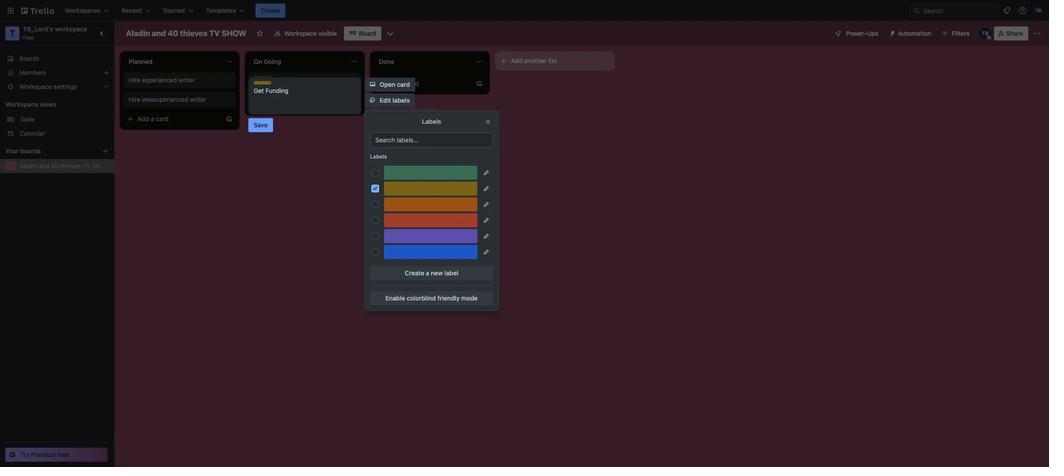 Task type: vqa. For each thing, say whether or not it's contained in the screenshot.
text box
no



Task type: describe. For each thing, give the bounding box(es) containing it.
aladin and 40 thieves tv show link
[[19, 162, 111, 171]]

funding
[[266, 82, 289, 89]]

power-
[[847, 30, 867, 37]]

hire inexexperienced writer link
[[129, 95, 231, 104]]

1 vertical spatial tv
[[82, 162, 90, 170]]

boards link
[[0, 52, 115, 66]]

tv inside text box
[[209, 29, 220, 38]]

automation
[[898, 30, 932, 37]]

archive
[[380, 192, 402, 199]]

create button
[[256, 4, 286, 18]]

0 horizontal spatial aladin and 40 thieves tv show
[[19, 162, 111, 170]]

0 horizontal spatial aladin
[[19, 162, 37, 170]]

0 horizontal spatial thieves
[[60, 162, 81, 170]]

edit for edit dates
[[380, 176, 391, 183]]

a inside button
[[426, 269, 430, 277]]

edit for edit labels
[[380, 97, 391, 104]]

40 inside text box
[[168, 29, 178, 38]]

create for create a new label
[[405, 269, 424, 277]]

tb_lord's
[[23, 25, 53, 33]]

get funding link
[[254, 81, 356, 90]]

add for create from template… image
[[388, 80, 399, 87]]

visible
[[319, 30, 337, 37]]

filters
[[952, 30, 970, 37]]

and inside text box
[[152, 29, 166, 38]]

friendly
[[438, 294, 460, 302]]

hire inexexperienced writer
[[129, 96, 206, 103]]

Board name text field
[[122, 26, 251, 41]]

color: orange, title: none image
[[384, 197, 478, 212]]

hire for hire experienced writer
[[129, 76, 140, 84]]

hire experienced writer
[[129, 76, 195, 84]]

tb_lord (tylerblack44) image
[[979, 27, 992, 40]]

filters button
[[939, 26, 973, 41]]

workspace for workspace views
[[5, 100, 38, 108]]

copy button
[[365, 157, 400, 171]]

members
[[19, 69, 46, 76]]

another
[[524, 57, 547, 64]]

color: red, title: none image
[[384, 213, 478, 227]]

your
[[5, 147, 19, 155]]

0 horizontal spatial and
[[39, 162, 49, 170]]

members link
[[0, 66, 115, 80]]

create a new label button
[[370, 266, 494, 280]]

Get Funding text field
[[254, 86, 356, 111]]

free
[[23, 34, 34, 41]]

ups
[[867, 30, 879, 37]]

add a card for create from template… image
[[388, 80, 419, 87]]

1 vertical spatial 40
[[51, 162, 59, 170]]

power-ups button
[[829, 26, 884, 41]]

list
[[549, 57, 557, 64]]

archive button
[[365, 189, 407, 203]]

labels
[[393, 97, 410, 104]]

label
[[445, 269, 459, 277]]

search image
[[914, 7, 921, 14]]

your boards with 1 items element
[[5, 146, 89, 156]]

workspace visible button
[[269, 26, 342, 41]]

enable colorblind friendly mode button
[[370, 291, 494, 305]]

card inside open card link
[[397, 81, 410, 88]]

change for change cover
[[380, 128, 402, 136]]

1 horizontal spatial labels
[[422, 118, 442, 125]]

copy
[[380, 160, 395, 167]]

workspace visible
[[284, 30, 337, 37]]

workspace
[[55, 25, 87, 33]]

add a card button for create from template… image
[[374, 77, 472, 91]]

create for create
[[261, 7, 280, 14]]

Search field
[[921, 4, 998, 17]]

edit labels
[[380, 97, 410, 104]]

change members button
[[365, 109, 437, 123]]

boards
[[20, 147, 41, 155]]

try premium free
[[20, 451, 69, 458]]

free
[[58, 451, 69, 458]]

save
[[254, 121, 268, 129]]

add another list
[[511, 57, 557, 64]]

move button
[[365, 141, 401, 155]]

open card
[[380, 81, 410, 88]]

open card link
[[365, 78, 415, 92]]

calendar
[[19, 130, 45, 137]]

thieves inside text box
[[180, 29, 208, 38]]

close popover image
[[485, 118, 492, 125]]

power-ups
[[847, 30, 879, 37]]

enable colorblind friendly mode
[[386, 294, 478, 302]]

color: purple, title: none image
[[384, 229, 478, 243]]



Task type: locate. For each thing, give the bounding box(es) containing it.
show
[[222, 29, 247, 38], [92, 162, 111, 170]]

aladin inside text box
[[126, 29, 150, 38]]

2 vertical spatial add
[[137, 115, 149, 123]]

0 horizontal spatial labels
[[370, 153, 387, 160]]

color: yellow, title: none image up color: orange, title: none image
[[384, 182, 478, 196]]

a right open
[[401, 80, 404, 87]]

color: green, title: none image
[[384, 166, 478, 180]]

open information menu image
[[1019, 6, 1028, 15]]

2 vertical spatial a
[[426, 269, 430, 277]]

create left new
[[405, 269, 424, 277]]

hire for hire inexexperienced writer
[[129, 96, 140, 103]]

tv
[[209, 29, 220, 38], [82, 162, 90, 170]]

color: yellow, title: none image
[[254, 81, 271, 85]]

1 vertical spatial add a card
[[137, 115, 169, 123]]

premium
[[31, 451, 56, 458]]

board link
[[344, 26, 382, 41]]

0 vertical spatial and
[[152, 29, 166, 38]]

add inside 'button'
[[511, 57, 523, 64]]

table
[[19, 115, 35, 123]]

0 vertical spatial add
[[511, 57, 523, 64]]

add another list button
[[495, 51, 615, 71]]

1 horizontal spatial tv
[[209, 29, 220, 38]]

sm image
[[886, 26, 898, 39]]

writer for hire inexexperienced writer
[[190, 96, 206, 103]]

aladin and 40 thieves tv show inside text box
[[126, 29, 247, 38]]

add a card button down hire inexexperienced writer
[[123, 112, 222, 126]]

1 vertical spatial aladin
[[19, 162, 37, 170]]

hire left the 'inexexperienced'
[[129, 96, 140, 103]]

move
[[380, 144, 396, 152]]

card
[[406, 80, 419, 87], [397, 81, 410, 88], [156, 115, 169, 123]]

edit left labels
[[380, 97, 391, 104]]

create from template… image
[[476, 80, 483, 87]]

labels up search labels… 'text box'
[[422, 118, 442, 125]]

edit labels button
[[365, 93, 415, 108]]

card for create from template… image
[[406, 80, 419, 87]]

change
[[380, 112, 402, 120], [380, 128, 402, 136]]

1 horizontal spatial thieves
[[180, 29, 208, 38]]

writer
[[179, 76, 195, 84], [190, 96, 206, 103]]

change for change members
[[380, 112, 402, 120]]

1 vertical spatial hire
[[129, 96, 140, 103]]

1 vertical spatial writer
[[190, 96, 206, 103]]

edit inside "edit dates" button
[[380, 176, 391, 183]]

calendar link
[[19, 129, 109, 138]]

tyler black (tylerblack44) image
[[1034, 5, 1044, 16]]

workspace up table
[[5, 100, 38, 108]]

workspace for workspace visible
[[284, 30, 317, 37]]

new
[[431, 269, 443, 277]]

your boards
[[5, 147, 41, 155]]

board
[[359, 30, 376, 37]]

0 vertical spatial color: yellow, title: none image
[[254, 76, 271, 79]]

0 vertical spatial add a card
[[388, 80, 419, 87]]

0 vertical spatial create
[[261, 7, 280, 14]]

1 horizontal spatial a
[[401, 80, 404, 87]]

1 horizontal spatial add
[[388, 80, 399, 87]]

get funding
[[254, 82, 289, 89]]

color: yellow, title: none image up color: yellow, title: none icon
[[254, 76, 271, 79]]

save button
[[249, 118, 273, 132]]

automation button
[[886, 26, 937, 41]]

0 vertical spatial a
[[401, 80, 404, 87]]

1 vertical spatial create
[[405, 269, 424, 277]]

show inside text box
[[222, 29, 247, 38]]

add a card down the 'inexexperienced'
[[137, 115, 169, 123]]

add a card button
[[374, 77, 472, 91], [123, 112, 222, 126]]

1 edit from the top
[[380, 97, 391, 104]]

add board image
[[102, 148, 109, 155]]

add for create from template… icon
[[137, 115, 149, 123]]

labels down move
[[370, 153, 387, 160]]

1 horizontal spatial aladin
[[126, 29, 150, 38]]

add left another
[[511, 57, 523, 64]]

a down the 'inexexperienced'
[[151, 115, 154, 123]]

create
[[261, 7, 280, 14], [405, 269, 424, 277]]

writer down hire experienced writer link
[[190, 96, 206, 103]]

0 vertical spatial 40
[[168, 29, 178, 38]]

40
[[168, 29, 178, 38], [51, 162, 59, 170]]

0 vertical spatial aladin
[[126, 29, 150, 38]]

card right open
[[397, 81, 410, 88]]

workspace
[[284, 30, 317, 37], [5, 100, 38, 108]]

add a card
[[388, 80, 419, 87], [137, 115, 169, 123]]

open
[[380, 81, 396, 88]]

hire
[[129, 76, 140, 84], [129, 96, 140, 103]]

Search labels… text field
[[370, 132, 494, 148]]

dates
[[393, 176, 409, 183]]

0 vertical spatial thieves
[[180, 29, 208, 38]]

1 vertical spatial workspace
[[5, 100, 38, 108]]

0 vertical spatial edit
[[380, 97, 391, 104]]

thieves
[[180, 29, 208, 38], [60, 162, 81, 170]]

1 vertical spatial a
[[151, 115, 154, 123]]

0 vertical spatial add a card button
[[374, 77, 472, 91]]

1 vertical spatial edit
[[380, 176, 391, 183]]

0 horizontal spatial add
[[137, 115, 149, 123]]

t link
[[5, 26, 19, 41]]

2 horizontal spatial add
[[511, 57, 523, 64]]

0 vertical spatial change
[[380, 112, 402, 120]]

0 horizontal spatial create
[[261, 7, 280, 14]]

1 vertical spatial color: yellow, title: none image
[[384, 182, 478, 196]]

change up move
[[380, 128, 402, 136]]

edit inside edit labels button
[[380, 97, 391, 104]]

2 change from the top
[[380, 128, 402, 136]]

create inside button
[[405, 269, 424, 277]]

create from template… image
[[226, 115, 233, 123]]

change down edit labels button
[[380, 112, 402, 120]]

share
[[1007, 30, 1024, 37]]

share button
[[994, 26, 1029, 41]]

2 hire from the top
[[129, 96, 140, 103]]

show down add board image
[[92, 162, 111, 170]]

try
[[20, 451, 29, 458]]

and
[[152, 29, 166, 38], [39, 162, 49, 170]]

1 horizontal spatial workspace
[[284, 30, 317, 37]]

writer up hire inexexperienced writer link
[[179, 76, 195, 84]]

add a card button for create from template… icon
[[123, 112, 222, 126]]

card up labels
[[406, 80, 419, 87]]

add down the 'inexexperienced'
[[137, 115, 149, 123]]

1 horizontal spatial aladin and 40 thieves tv show
[[126, 29, 247, 38]]

a for create from template… image
[[401, 80, 404, 87]]

change cover
[[380, 128, 420, 136]]

1 vertical spatial thieves
[[60, 162, 81, 170]]

writer for hire experienced writer
[[179, 76, 195, 84]]

hire experienced writer link
[[129, 76, 231, 85]]

get
[[254, 82, 264, 89]]

inexexperienced
[[142, 96, 188, 103]]

1 change from the top
[[380, 112, 402, 120]]

add
[[511, 57, 523, 64], [388, 80, 399, 87], [137, 115, 149, 123]]

star or unstar board image
[[256, 30, 263, 37]]

colorblind
[[407, 294, 436, 302]]

edit left dates
[[380, 176, 391, 183]]

0 horizontal spatial workspace
[[5, 100, 38, 108]]

1 horizontal spatial add a card button
[[374, 77, 472, 91]]

edit
[[380, 97, 391, 104], [380, 176, 391, 183]]

0 horizontal spatial add a card
[[137, 115, 169, 123]]

experienced
[[142, 76, 177, 84]]

1 hire from the top
[[129, 76, 140, 84]]

enable
[[386, 294, 405, 302]]

0 horizontal spatial add a card button
[[123, 112, 222, 126]]

mode
[[462, 294, 478, 302]]

try premium free button
[[5, 448, 108, 462]]

workspace views
[[5, 100, 56, 108]]

add a card button up labels
[[374, 77, 472, 91]]

add a card up labels
[[388, 80, 419, 87]]

workspace inside button
[[284, 30, 317, 37]]

0 vertical spatial hire
[[129, 76, 140, 84]]

customize views image
[[386, 29, 395, 38]]

aladin
[[126, 29, 150, 38], [19, 162, 37, 170]]

hire left experienced
[[129, 76, 140, 84]]

color: blue, title: none image
[[384, 245, 478, 259]]

create up star or unstar board image
[[261, 7, 280, 14]]

table link
[[19, 115, 109, 124]]

1 horizontal spatial color: yellow, title: none image
[[384, 182, 478, 196]]

color: yellow, title: none image
[[254, 76, 271, 79], [384, 182, 478, 196]]

edit card image
[[350, 76, 357, 83]]

create a new label
[[405, 269, 459, 277]]

1 vertical spatial add
[[388, 80, 399, 87]]

labels
[[422, 118, 442, 125], [370, 153, 387, 160]]

1 vertical spatial add a card button
[[123, 112, 222, 126]]

edit dates
[[380, 176, 409, 183]]

1 vertical spatial labels
[[370, 153, 387, 160]]

tb_lord's workspace free
[[23, 25, 87, 41]]

0 horizontal spatial a
[[151, 115, 154, 123]]

edit dates button
[[365, 173, 414, 187]]

change cover button
[[365, 125, 425, 139]]

a for create from template… icon
[[151, 115, 154, 123]]

0 vertical spatial aladin and 40 thieves tv show
[[126, 29, 247, 38]]

boards
[[19, 55, 39, 62]]

2 horizontal spatial a
[[426, 269, 430, 277]]

change members
[[380, 112, 431, 120]]

card down the 'inexexperienced'
[[156, 115, 169, 123]]

0 vertical spatial workspace
[[284, 30, 317, 37]]

a left new
[[426, 269, 430, 277]]

members
[[404, 112, 431, 120]]

1 vertical spatial show
[[92, 162, 111, 170]]

0 horizontal spatial 40
[[51, 162, 59, 170]]

1 vertical spatial and
[[39, 162, 49, 170]]

2 edit from the top
[[380, 176, 391, 183]]

create inside button
[[261, 7, 280, 14]]

0 horizontal spatial color: yellow, title: none image
[[254, 76, 271, 79]]

add a card for create from template… icon
[[137, 115, 169, 123]]

primary element
[[0, 0, 1050, 21]]

1 horizontal spatial add a card
[[388, 80, 419, 87]]

card for create from template… icon
[[156, 115, 169, 123]]

0 vertical spatial show
[[222, 29, 247, 38]]

0 vertical spatial labels
[[422, 118, 442, 125]]

add up edit labels
[[388, 80, 399, 87]]

0 horizontal spatial show
[[92, 162, 111, 170]]

workspace left visible
[[284, 30, 317, 37]]

0 vertical spatial tv
[[209, 29, 220, 38]]

show left star or unstar board image
[[222, 29, 247, 38]]

0 horizontal spatial tv
[[82, 162, 90, 170]]

show menu image
[[1033, 29, 1042, 38]]

a
[[401, 80, 404, 87], [151, 115, 154, 123], [426, 269, 430, 277]]

tb_lord's workspace link
[[23, 25, 87, 33]]

1 horizontal spatial and
[[152, 29, 166, 38]]

t
[[10, 28, 15, 38]]

cover
[[404, 128, 420, 136]]

0 vertical spatial writer
[[179, 76, 195, 84]]

views
[[40, 100, 56, 108]]

0 notifications image
[[1002, 5, 1013, 16]]

1 vertical spatial aladin and 40 thieves tv show
[[19, 162, 111, 170]]

1 horizontal spatial show
[[222, 29, 247, 38]]

1 horizontal spatial 40
[[168, 29, 178, 38]]

1 horizontal spatial create
[[405, 269, 424, 277]]

1 vertical spatial change
[[380, 128, 402, 136]]



